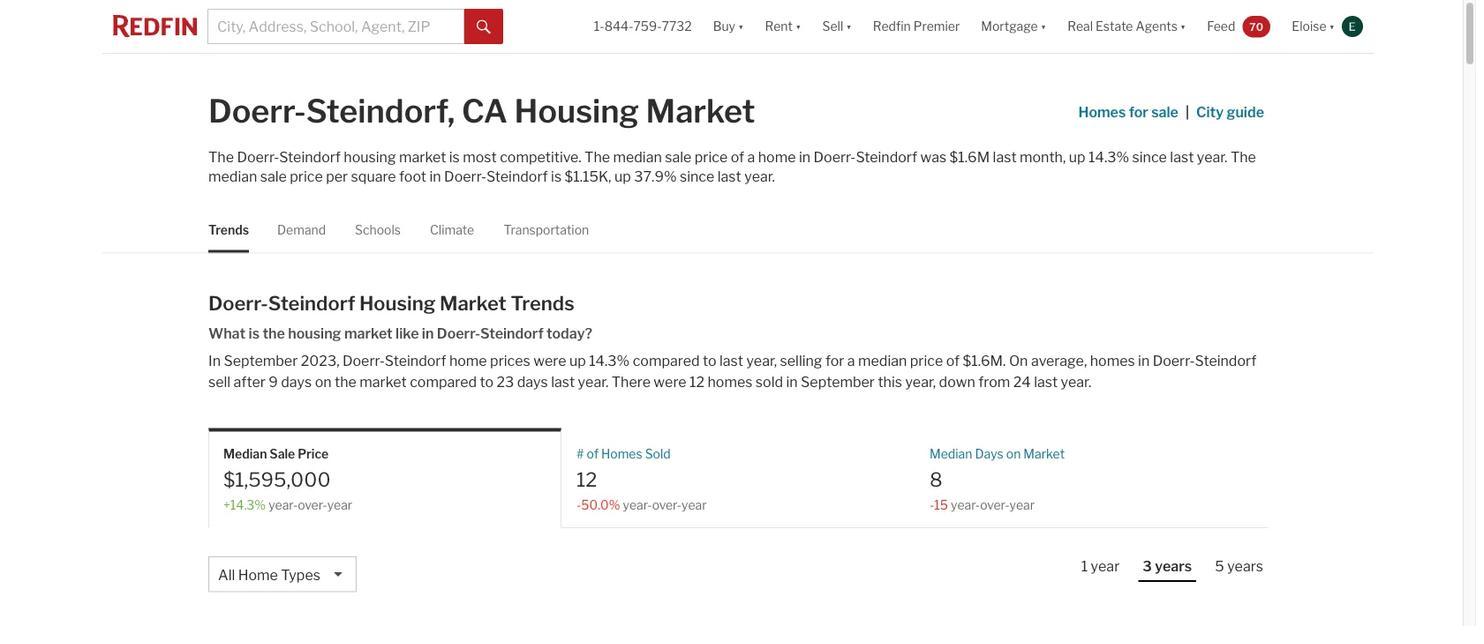 Task type: vqa. For each thing, say whether or not it's contained in the screenshot.
Real
yes



Task type: locate. For each thing, give the bounding box(es) containing it.
market for is
[[399, 148, 446, 166]]

0 horizontal spatial on
[[315, 374, 332, 391]]

year.
[[1197, 148, 1228, 166], [745, 168, 775, 185], [578, 374, 609, 391], [1061, 374, 1092, 391]]

2 horizontal spatial of
[[946, 353, 960, 370]]

september
[[224, 353, 298, 370], [801, 374, 875, 391]]

redfin premier button
[[863, 0, 971, 53]]

trends
[[208, 223, 249, 238], [511, 291, 575, 315]]

for inside in september 2023, doerr-steindorf home prices were up 14.3% compared to last year, selling for a median price of $1.6m. on average, homes in doerr-steindorf sell after 9 days on the market compared to 23 days last year. there were 12 homes sold in september this year, down from 24 last year.
[[826, 353, 845, 370]]

1 horizontal spatial the
[[585, 148, 610, 166]]

0 vertical spatial home
[[758, 148, 796, 166]]

median up 37.9%
[[613, 148, 662, 166]]

0 vertical spatial a
[[748, 148, 755, 166]]

home
[[758, 148, 796, 166], [449, 353, 487, 370]]

the up $1.15k,
[[585, 148, 610, 166]]

median up this
[[858, 353, 907, 370]]

1 vertical spatial of
[[946, 353, 960, 370]]

homes left |
[[1079, 103, 1126, 121]]

the up "trends" link
[[208, 148, 234, 166]]

sale up "demand"
[[260, 168, 287, 185]]

down
[[939, 374, 976, 391]]

steindorf
[[279, 148, 341, 166], [856, 148, 918, 166], [487, 168, 548, 185], [268, 291, 355, 315], [480, 325, 544, 342], [385, 353, 446, 370], [1195, 353, 1257, 370]]

▾ right agents
[[1181, 19, 1186, 34]]

1 years from the left
[[1155, 558, 1192, 575]]

0 vertical spatial compared
[[633, 353, 700, 370]]

a inside the doerr-steindorf housing market is most competitive. the median sale price of a home in doerr-steindorf was $1.6m last month, up 14.3% since last year. the median sale price per square foot in doerr-steindorf is $1.15k, up 37.9% since last year.
[[748, 148, 755, 166]]

1 horizontal spatial homes
[[1079, 103, 1126, 121]]

1 horizontal spatial median
[[930, 447, 973, 462]]

sale up 37.9%
[[665, 148, 692, 166]]

2 vertical spatial price
[[910, 353, 943, 370]]

1 horizontal spatial were
[[654, 374, 687, 391]]

since down homes for sale 'link'
[[1133, 148, 1167, 166]]

year- down $1,595,000
[[269, 498, 298, 513]]

over- down "sold"
[[652, 498, 682, 513]]

market down what is the housing market like in doerr-steindorf today?
[[360, 374, 407, 391]]

real
[[1068, 19, 1093, 34]]

1 horizontal spatial compared
[[633, 353, 700, 370]]

the right the what
[[263, 325, 285, 342]]

7732
[[662, 19, 692, 34]]

mortgage ▾
[[981, 19, 1047, 34]]

median sale price $1,595,000 +14.3% year-over-year
[[223, 447, 353, 513]]

2 horizontal spatial year-
[[951, 498, 980, 513]]

housing
[[344, 148, 396, 166], [288, 325, 341, 342]]

eloise ▾
[[1292, 19, 1335, 34]]

market
[[399, 148, 446, 166], [344, 325, 393, 342], [360, 374, 407, 391]]

1 horizontal spatial years
[[1228, 558, 1264, 575]]

1 horizontal spatial over-
[[652, 498, 682, 513]]

▾ inside mortgage ▾ dropdown button
[[1041, 19, 1047, 34]]

in
[[799, 148, 811, 166], [430, 168, 441, 185], [422, 325, 434, 342], [1138, 353, 1150, 370], [786, 374, 798, 391]]

market for doerr-steindorf housing market trends
[[440, 291, 507, 315]]

0 vertical spatial market
[[399, 148, 446, 166]]

september down selling
[[801, 374, 875, 391]]

3 years
[[1143, 558, 1192, 575]]

0 horizontal spatial since
[[680, 168, 715, 185]]

0 horizontal spatial to
[[480, 374, 494, 391]]

0 horizontal spatial up
[[569, 353, 586, 370]]

month,
[[1020, 148, 1066, 166]]

2 horizontal spatial is
[[551, 168, 562, 185]]

mortgage ▾ button
[[981, 0, 1047, 53]]

14.3% down homes for sale 'link'
[[1089, 148, 1130, 166]]

- inside # of homes sold 12 -50.0% year-over-year
[[577, 498, 581, 513]]

1 median from the left
[[223, 447, 267, 462]]

1 horizontal spatial of
[[731, 148, 745, 166]]

▾ inside rent ▾ dropdown button
[[796, 19, 801, 34]]

is right the what
[[249, 325, 260, 342]]

1 vertical spatial home
[[449, 353, 487, 370]]

1 ▾ from the left
[[738, 19, 744, 34]]

1 horizontal spatial year-
[[623, 498, 652, 513]]

2 years from the left
[[1228, 558, 1264, 575]]

5 ▾ from the left
[[1181, 19, 1186, 34]]

over- inside median days on market 8 -15 year-over-year
[[980, 498, 1010, 513]]

since
[[1133, 148, 1167, 166], [680, 168, 715, 185]]

3 year- from the left
[[951, 498, 980, 513]]

market inside the doerr-steindorf housing market is most competitive. the median sale price of a home in doerr-steindorf was $1.6m last month, up 14.3% since last year. the median sale price per square foot in doerr-steindorf is $1.15k, up 37.9% since last year.
[[399, 148, 446, 166]]

selling
[[780, 353, 823, 370]]

there
[[612, 374, 651, 391]]

sale left |
[[1152, 103, 1179, 121]]

demand link
[[277, 208, 326, 253]]

days
[[975, 447, 1004, 462]]

0 vertical spatial on
[[315, 374, 332, 391]]

1 horizontal spatial on
[[1007, 447, 1021, 462]]

year- for 8
[[951, 498, 980, 513]]

homes right average,
[[1090, 353, 1135, 370]]

2 vertical spatial market
[[1024, 447, 1065, 462]]

was
[[921, 148, 947, 166]]

up
[[1069, 148, 1086, 166], [615, 168, 631, 185], [569, 353, 586, 370]]

sell
[[208, 374, 231, 391]]

trends up today?
[[511, 291, 575, 315]]

1 vertical spatial is
[[551, 168, 562, 185]]

up right month,
[[1069, 148, 1086, 166]]

of
[[731, 148, 745, 166], [946, 353, 960, 370], [587, 447, 599, 462]]

-
[[577, 498, 581, 513], [930, 498, 935, 513]]

1-
[[594, 19, 605, 34]]

0 horizontal spatial over-
[[298, 498, 327, 513]]

1 horizontal spatial sale
[[665, 148, 692, 166]]

compared up there
[[633, 353, 700, 370]]

were right there
[[654, 374, 687, 391]]

ca
[[462, 92, 508, 131]]

price inside in september 2023, doerr-steindorf home prices were up 14.3% compared to last year, selling for a median price of $1.6m. on average, homes in doerr-steindorf sell after 9 days on the market compared to 23 days last year. there were 12 homes sold in september this year, down from 24 last year.
[[910, 353, 943, 370]]

buy ▾
[[713, 19, 744, 34]]

sold
[[645, 447, 671, 462]]

like
[[396, 325, 419, 342]]

schools link
[[355, 208, 401, 253]]

▾ inside sell ▾ dropdown button
[[846, 19, 852, 34]]

1 vertical spatial 12
[[577, 468, 597, 492]]

14.3% up there
[[589, 353, 630, 370]]

market up the doerr-steindorf housing market is most competitive. the median sale price of a home in doerr-steindorf was $1.6m last month, up 14.3% since last year. the median sale price per square foot in doerr-steindorf is $1.15k, up 37.9% since last year.
[[646, 92, 756, 131]]

up left 37.9%
[[615, 168, 631, 185]]

2 vertical spatial median
[[858, 353, 907, 370]]

- down #
[[577, 498, 581, 513]]

0 horizontal spatial year,
[[747, 353, 777, 370]]

▾ inside buy ▾ dropdown button
[[738, 19, 744, 34]]

0 vertical spatial the
[[263, 325, 285, 342]]

2 horizontal spatial median
[[858, 353, 907, 370]]

since right 37.9%
[[680, 168, 715, 185]]

1 horizontal spatial homes
[[1090, 353, 1135, 370]]

feed
[[1208, 19, 1236, 34]]

0 horizontal spatial years
[[1155, 558, 1192, 575]]

median inside the median sale price $1,595,000 +14.3% year-over-year
[[223, 447, 267, 462]]

▾ left user photo
[[1330, 19, 1335, 34]]

2 - from the left
[[930, 498, 935, 513]]

0 vertical spatial of
[[731, 148, 745, 166]]

last right 37.9%
[[718, 168, 742, 185]]

market up prices
[[440, 291, 507, 315]]

median up "trends" link
[[208, 168, 257, 185]]

0 horizontal spatial home
[[449, 353, 487, 370]]

1 vertical spatial homes
[[708, 374, 753, 391]]

median up 8
[[930, 447, 973, 462]]

median left sale
[[223, 447, 267, 462]]

0 horizontal spatial sale
[[260, 168, 287, 185]]

2 year- from the left
[[623, 498, 652, 513]]

0 horizontal spatial market
[[440, 291, 507, 315]]

year- right 50.0%
[[623, 498, 652, 513]]

- inside median days on market 8 -15 year-over-year
[[930, 498, 935, 513]]

0 horizontal spatial 14.3%
[[589, 353, 630, 370]]

median
[[613, 148, 662, 166], [208, 168, 257, 185], [858, 353, 907, 370]]

3 ▾ from the left
[[846, 19, 852, 34]]

14.3%
[[1089, 148, 1130, 166], [589, 353, 630, 370]]

1 vertical spatial were
[[654, 374, 687, 391]]

housing up what is the housing market like in doerr-steindorf today?
[[359, 291, 436, 315]]

1 vertical spatial housing
[[288, 325, 341, 342]]

0 vertical spatial september
[[224, 353, 298, 370]]

▾ for sell ▾
[[846, 19, 852, 34]]

over- down days
[[980, 498, 1010, 513]]

2 vertical spatial sale
[[260, 168, 287, 185]]

37.9%
[[634, 168, 677, 185]]

1 vertical spatial price
[[290, 168, 323, 185]]

homes
[[1090, 353, 1135, 370], [708, 374, 753, 391]]

on right days
[[1007, 447, 1021, 462]]

1 horizontal spatial a
[[848, 353, 855, 370]]

year, right this
[[905, 374, 936, 391]]

compared
[[633, 353, 700, 370], [410, 374, 477, 391]]

years right 5
[[1228, 558, 1264, 575]]

to
[[703, 353, 717, 370], [480, 374, 494, 391]]

0 vertical spatial sale
[[1152, 103, 1179, 121]]

1 vertical spatial since
[[680, 168, 715, 185]]

2 vertical spatial up
[[569, 353, 586, 370]]

days
[[281, 374, 312, 391], [517, 374, 548, 391]]

mortgage
[[981, 19, 1038, 34]]

12 right there
[[690, 374, 705, 391]]

housing up competitive.
[[514, 92, 639, 131]]

year-
[[269, 498, 298, 513], [623, 498, 652, 513], [951, 498, 980, 513]]

submit search image
[[477, 20, 491, 34]]

over- down $1,595,000
[[298, 498, 327, 513]]

days right 23
[[517, 374, 548, 391]]

sale
[[1152, 103, 1179, 121], [665, 148, 692, 166], [260, 168, 287, 185]]

0 horizontal spatial were
[[534, 353, 566, 370]]

housing up square
[[344, 148, 396, 166]]

year, up the sold
[[747, 353, 777, 370]]

3 over- from the left
[[980, 498, 1010, 513]]

median
[[223, 447, 267, 462], [930, 447, 973, 462]]

were
[[534, 353, 566, 370], [654, 374, 687, 391]]

market right days
[[1024, 447, 1065, 462]]

6 ▾ from the left
[[1330, 19, 1335, 34]]

1 over- from the left
[[298, 498, 327, 513]]

0 horizontal spatial year-
[[269, 498, 298, 513]]

homes left the sold
[[708, 374, 753, 391]]

september up after
[[224, 353, 298, 370]]

for left |
[[1129, 103, 1149, 121]]

1 vertical spatial compared
[[410, 374, 477, 391]]

year- for 12
[[623, 498, 652, 513]]

2 median from the left
[[930, 447, 973, 462]]

▾ right sell
[[846, 19, 852, 34]]

0 horizontal spatial days
[[281, 374, 312, 391]]

is
[[449, 148, 460, 166], [551, 168, 562, 185], [249, 325, 260, 342]]

0 horizontal spatial is
[[249, 325, 260, 342]]

year
[[327, 498, 353, 513], [682, 498, 707, 513], [1010, 498, 1035, 513], [1091, 558, 1120, 575]]

1 horizontal spatial 14.3%
[[1089, 148, 1130, 166]]

1 vertical spatial year,
[[905, 374, 936, 391]]

housing inside the doerr-steindorf housing market is most competitive. the median sale price of a home in doerr-steindorf was $1.6m last month, up 14.3% since last year. the median sale price per square foot in doerr-steindorf is $1.15k, up 37.9% since last year.
[[344, 148, 396, 166]]

of inside in september 2023, doerr-steindorf home prices were up 14.3% compared to last year, selling for a median price of $1.6m. on average, homes in doerr-steindorf sell after 9 days on the market compared to 23 days last year. there were 12 homes sold in september this year, down from 24 last year.
[[946, 353, 960, 370]]

0 horizontal spatial homes
[[601, 447, 643, 462]]

0 vertical spatial to
[[703, 353, 717, 370]]

0 horizontal spatial of
[[587, 447, 599, 462]]

market up foot
[[399, 148, 446, 166]]

year,
[[747, 353, 777, 370], [905, 374, 936, 391]]

last
[[993, 148, 1017, 166], [1170, 148, 1194, 166], [718, 168, 742, 185], [720, 353, 744, 370], [551, 374, 575, 391], [1034, 374, 1058, 391]]

years right "3"
[[1155, 558, 1192, 575]]

5 years
[[1215, 558, 1264, 575]]

homes left "sold"
[[601, 447, 643, 462]]

3 the from the left
[[1231, 148, 1256, 166]]

price
[[695, 148, 728, 166], [290, 168, 323, 185], [910, 353, 943, 370]]

50.0%
[[581, 498, 620, 513]]

sale
[[270, 447, 295, 462]]

is left most
[[449, 148, 460, 166]]

doerr-steindorf housing market trends
[[208, 291, 575, 315]]

market down doerr-steindorf housing market trends at the left of page
[[344, 325, 393, 342]]

is down competitive.
[[551, 168, 562, 185]]

12
[[690, 374, 705, 391], [577, 468, 597, 492]]

for right selling
[[826, 353, 845, 370]]

12 inside in september 2023, doerr-steindorf home prices were up 14.3% compared to last year, selling for a median price of $1.6m. on average, homes in doerr-steindorf sell after 9 days on the market compared to 23 days last year. there were 12 homes sold in september this year, down from 24 last year.
[[690, 374, 705, 391]]

days right 9
[[281, 374, 312, 391]]

1 vertical spatial 14.3%
[[589, 353, 630, 370]]

home
[[238, 567, 278, 584]]

housing up 2023,
[[288, 325, 341, 342]]

8
[[930, 468, 943, 492]]

the
[[208, 148, 234, 166], [585, 148, 610, 166], [1231, 148, 1256, 166]]

- down 8
[[930, 498, 935, 513]]

2 over- from the left
[[652, 498, 682, 513]]

2 horizontal spatial market
[[1024, 447, 1065, 462]]

0 horizontal spatial housing
[[359, 291, 436, 315]]

trends link
[[208, 208, 249, 253]]

▾ for eloise ▾
[[1330, 19, 1335, 34]]

▾ inside 'real estate agents ▾' "link"
[[1181, 19, 1186, 34]]

1 vertical spatial on
[[1007, 447, 1021, 462]]

guide
[[1227, 103, 1265, 121]]

the down 2023,
[[335, 374, 357, 391]]

0 horizontal spatial price
[[290, 168, 323, 185]]

on inside median days on market 8 -15 year-over-year
[[1007, 447, 1021, 462]]

3 years button
[[1139, 557, 1197, 583]]

market inside median days on market 8 -15 year-over-year
[[1024, 447, 1065, 462]]

2 ▾ from the left
[[796, 19, 801, 34]]

compared down like
[[410, 374, 477, 391]]

1 horizontal spatial -
[[930, 498, 935, 513]]

doerr-steindorf, ca housing market
[[208, 92, 756, 131]]

0 horizontal spatial median
[[208, 168, 257, 185]]

4 ▾ from the left
[[1041, 19, 1047, 34]]

2 vertical spatial market
[[360, 374, 407, 391]]

0 vertical spatial housing
[[514, 92, 639, 131]]

0 vertical spatial homes
[[1090, 353, 1135, 370]]

home inside the doerr-steindorf housing market is most competitive. the median sale price of a home in doerr-steindorf was $1.6m last month, up 14.3% since last year. the median sale price per square foot in doerr-steindorf is $1.15k, up 37.9% since last year.
[[758, 148, 796, 166]]

on down 2023,
[[315, 374, 332, 391]]

1 horizontal spatial days
[[517, 374, 548, 391]]

1 horizontal spatial home
[[758, 148, 796, 166]]

0 horizontal spatial compared
[[410, 374, 477, 391]]

of inside the doerr-steindorf housing market is most competitive. the median sale price of a home in doerr-steindorf was $1.6m last month, up 14.3% since last year. the median sale price per square foot in doerr-steindorf is $1.15k, up 37.9% since last year.
[[731, 148, 745, 166]]

over- for 12
[[652, 498, 682, 513]]

trends left "demand"
[[208, 223, 249, 238]]

homes for sale link
[[1079, 84, 1179, 140]]

- for 8
[[930, 498, 935, 513]]

rent ▾ button
[[755, 0, 812, 53]]

0 horizontal spatial homes
[[708, 374, 753, 391]]

0 vertical spatial price
[[695, 148, 728, 166]]

1 vertical spatial median
[[208, 168, 257, 185]]

0 vertical spatial housing
[[344, 148, 396, 166]]

mortgage ▾ button
[[971, 0, 1057, 53]]

steindorf,
[[306, 92, 455, 131]]

2 horizontal spatial up
[[1069, 148, 1086, 166]]

1 year- from the left
[[269, 498, 298, 513]]

up down today?
[[569, 353, 586, 370]]

▾ right 'buy'
[[738, 19, 744, 34]]

1 vertical spatial market
[[440, 291, 507, 315]]

▾
[[738, 19, 744, 34], [796, 19, 801, 34], [846, 19, 852, 34], [1041, 19, 1047, 34], [1181, 19, 1186, 34], [1330, 19, 1335, 34]]

year- inside # of homes sold 12 -50.0% year-over-year
[[623, 498, 652, 513]]

on
[[315, 374, 332, 391], [1007, 447, 1021, 462]]

City, Address, School, Agent, ZIP search field
[[208, 9, 464, 44]]

schools
[[355, 223, 401, 238]]

1 vertical spatial homes
[[601, 447, 643, 462]]

last left selling
[[720, 353, 744, 370]]

the down guide on the right of the page
[[1231, 148, 1256, 166]]

year- right 15
[[951, 498, 980, 513]]

0 horizontal spatial a
[[748, 148, 755, 166]]

1 horizontal spatial housing
[[344, 148, 396, 166]]

1 - from the left
[[577, 498, 581, 513]]

median inside median days on market 8 -15 year-over-year
[[930, 447, 973, 462]]

0 vertical spatial 12
[[690, 374, 705, 391]]

14.3% inside in september 2023, doerr-steindorf home prices were up 14.3% compared to last year, selling for a median price of $1.6m. on average, homes in doerr-steindorf sell after 9 days on the market compared to 23 days last year. there were 12 homes sold in september this year, down from 24 last year.
[[589, 353, 630, 370]]

12 down #
[[577, 468, 597, 492]]

were down today?
[[534, 353, 566, 370]]

over- inside # of homes sold 12 -50.0% year-over-year
[[652, 498, 682, 513]]

▾ right the rent
[[796, 19, 801, 34]]

0 vertical spatial trends
[[208, 223, 249, 238]]

year- inside median days on market 8 -15 year-over-year
[[951, 498, 980, 513]]

▾ right the mortgage
[[1041, 19, 1047, 34]]



Task type: describe. For each thing, give the bounding box(es) containing it.
price
[[298, 447, 329, 462]]

2023,
[[301, 353, 340, 370]]

on inside in september 2023, doerr-steindorf home prices were up 14.3% compared to last year, selling for a median price of $1.6m. on average, homes in doerr-steindorf sell after 9 days on the market compared to 23 days last year. there were 12 homes sold in september this year, down from 24 last year.
[[315, 374, 332, 391]]

1-844-759-7732
[[594, 19, 692, 34]]

market for median days on market 8 -15 year-over-year
[[1024, 447, 1065, 462]]

- for 12
[[577, 498, 581, 513]]

sell ▾ button
[[823, 0, 852, 53]]

0 vertical spatial homes
[[1079, 103, 1126, 121]]

rent ▾
[[765, 19, 801, 34]]

▾ for mortgage ▾
[[1041, 19, 1047, 34]]

estate
[[1096, 19, 1133, 34]]

the doerr-steindorf housing market is most competitive. the median sale price of a home in doerr-steindorf was $1.6m last month, up 14.3% since last year. the median sale price per square foot in doerr-steindorf is $1.15k, up 37.9% since last year.
[[208, 148, 1256, 185]]

$1.6m.
[[963, 353, 1006, 370]]

1 horizontal spatial is
[[449, 148, 460, 166]]

housing for the
[[288, 325, 341, 342]]

1 vertical spatial housing
[[359, 291, 436, 315]]

1 the from the left
[[208, 148, 234, 166]]

last right 24
[[1034, 374, 1058, 391]]

most
[[463, 148, 497, 166]]

759-
[[634, 19, 662, 34]]

sell ▾ button
[[812, 0, 863, 53]]

last down |
[[1170, 148, 1194, 166]]

1 horizontal spatial since
[[1133, 148, 1167, 166]]

this
[[878, 374, 902, 391]]

last right the $1.6m
[[993, 148, 1017, 166]]

average,
[[1031, 353, 1087, 370]]

▾ for buy ▾
[[738, 19, 744, 34]]

transportation
[[504, 223, 589, 238]]

foot
[[399, 168, 427, 185]]

eloise
[[1292, 19, 1327, 34]]

24
[[1014, 374, 1031, 391]]

a inside in september 2023, doerr-steindorf home prices were up 14.3% compared to last year, selling for a median price of $1.6m. on average, homes in doerr-steindorf sell after 9 days on the market compared to 23 days last year. there were 12 homes sold in september this year, down from 24 last year.
[[848, 353, 855, 370]]

transportation link
[[504, 208, 589, 253]]

14.3% inside the doerr-steindorf housing market is most competitive. the median sale price of a home in doerr-steindorf was $1.6m last month, up 14.3% since last year. the median sale price per square foot in doerr-steindorf is $1.15k, up 37.9% since last year.
[[1089, 148, 1130, 166]]

#
[[577, 447, 584, 462]]

844-
[[605, 19, 634, 34]]

year- inside the median sale price $1,595,000 +14.3% year-over-year
[[269, 498, 298, 513]]

on
[[1009, 353, 1028, 370]]

real estate agents ▾
[[1068, 19, 1186, 34]]

buy ▾ button
[[703, 0, 755, 53]]

redfin premier
[[873, 19, 960, 34]]

housing for steindorf
[[344, 148, 396, 166]]

23
[[497, 374, 514, 391]]

0 vertical spatial market
[[646, 92, 756, 131]]

1 vertical spatial september
[[801, 374, 875, 391]]

2 the from the left
[[585, 148, 610, 166]]

climate link
[[430, 208, 474, 253]]

median for 8
[[930, 447, 973, 462]]

1 horizontal spatial price
[[695, 148, 728, 166]]

per
[[326, 168, 348, 185]]

last down today?
[[551, 374, 575, 391]]

in september 2023, doerr-steindorf home prices were up 14.3% compared to last year, selling for a median price of $1.6m. on average, homes in doerr-steindorf sell after 9 days on the market compared to 23 days last year. there were 12 homes sold in september this year, down from 24 last year.
[[208, 353, 1257, 391]]

$1.15k,
[[565, 168, 612, 185]]

1 horizontal spatial year,
[[905, 374, 936, 391]]

competitive.
[[500, 148, 582, 166]]

year inside 1 year "button"
[[1091, 558, 1120, 575]]

after
[[234, 374, 266, 391]]

1 vertical spatial sale
[[665, 148, 692, 166]]

agents
[[1136, 19, 1178, 34]]

from
[[979, 374, 1011, 391]]

today?
[[547, 325, 593, 342]]

demand
[[277, 223, 326, 238]]

over- for 8
[[980, 498, 1010, 513]]

1 horizontal spatial for
[[1129, 103, 1149, 121]]

1 horizontal spatial up
[[615, 168, 631, 185]]

0 horizontal spatial trends
[[208, 223, 249, 238]]

the inside in september 2023, doerr-steindorf home prices were up 14.3% compared to last year, selling for a median price of $1.6m. on average, homes in doerr-steindorf sell after 9 days on the market compared to 23 days last year. there were 12 homes sold in september this year, down from 24 last year.
[[335, 374, 357, 391]]

5
[[1215, 558, 1225, 575]]

9
[[269, 374, 278, 391]]

1 horizontal spatial housing
[[514, 92, 639, 131]]

1 year button
[[1077, 557, 1124, 581]]

0 vertical spatial up
[[1069, 148, 1086, 166]]

homes for sale | city guide
[[1079, 103, 1265, 121]]

1 year
[[1082, 558, 1120, 575]]

all home types
[[218, 567, 320, 584]]

+14.3%
[[223, 498, 266, 513]]

of inside # of homes sold 12 -50.0% year-over-year
[[587, 447, 599, 462]]

what is the housing market like in doerr-steindorf today?
[[208, 325, 593, 342]]

1 horizontal spatial to
[[703, 353, 717, 370]]

buy ▾ button
[[713, 0, 744, 53]]

|
[[1186, 103, 1190, 121]]

sell
[[823, 19, 844, 34]]

homes inside # of homes sold 12 -50.0% year-over-year
[[601, 447, 643, 462]]

1 horizontal spatial trends
[[511, 291, 575, 315]]

▾ for rent ▾
[[796, 19, 801, 34]]

market inside in september 2023, doerr-steindorf home prices were up 14.3% compared to last year, selling for a median price of $1.6m. on average, homes in doerr-steindorf sell after 9 days on the market compared to 23 days last year. there were 12 homes sold in september this year, down from 24 last year.
[[360, 374, 407, 391]]

2 days from the left
[[517, 374, 548, 391]]

up inside in september 2023, doerr-steindorf home prices were up 14.3% compared to last year, selling for a median price of $1.6m. on average, homes in doerr-steindorf sell after 9 days on the market compared to 23 days last year. there were 12 homes sold in september this year, down from 24 last year.
[[569, 353, 586, 370]]

over- inside the median sale price $1,595,000 +14.3% year-over-year
[[298, 498, 327, 513]]

0 vertical spatial median
[[613, 148, 662, 166]]

years for 5 years
[[1228, 558, 1264, 575]]

rent ▾ button
[[765, 0, 801, 53]]

year inside median days on market 8 -15 year-over-year
[[1010, 498, 1035, 513]]

1
[[1082, 558, 1088, 575]]

year inside # of homes sold 12 -50.0% year-over-year
[[682, 498, 707, 513]]

0 vertical spatial were
[[534, 353, 566, 370]]

what
[[208, 325, 246, 342]]

1 vertical spatial to
[[480, 374, 494, 391]]

city guide link
[[1197, 102, 1268, 123]]

sell ▾
[[823, 19, 852, 34]]

market for like
[[344, 325, 393, 342]]

1-844-759-7732 link
[[594, 19, 692, 34]]

5 years button
[[1211, 557, 1268, 581]]

square
[[351, 168, 396, 185]]

all
[[218, 567, 235, 584]]

real estate agents ▾ button
[[1057, 0, 1197, 53]]

# of homes sold 12 -50.0% year-over-year
[[577, 447, 707, 513]]

climate
[[430, 223, 474, 238]]

user photo image
[[1342, 16, 1363, 37]]

median for $1,595,000
[[223, 447, 267, 462]]

15
[[935, 498, 948, 513]]

redfin
[[873, 19, 911, 34]]

sold
[[756, 374, 783, 391]]

1 days from the left
[[281, 374, 312, 391]]

types
[[281, 567, 320, 584]]

median inside in september 2023, doerr-steindorf home prices were up 14.3% compared to last year, selling for a median price of $1.6m. on average, homes in doerr-steindorf sell after 9 days on the market compared to 23 days last year. there were 12 homes sold in september this year, down from 24 last year.
[[858, 353, 907, 370]]

prices
[[490, 353, 531, 370]]

rent
[[765, 19, 793, 34]]

home inside in september 2023, doerr-steindorf home prices were up 14.3% compared to last year, selling for a median price of $1.6m. on average, homes in doerr-steindorf sell after 9 days on the market compared to 23 days last year. there were 12 homes sold in september this year, down from 24 last year.
[[449, 353, 487, 370]]

$1.6m
[[950, 148, 990, 166]]

12 inside # of homes sold 12 -50.0% year-over-year
[[577, 468, 597, 492]]

year inside the median sale price $1,595,000 +14.3% year-over-year
[[327, 498, 353, 513]]

$1,595,000
[[223, 468, 331, 492]]

0 horizontal spatial the
[[263, 325, 285, 342]]

0 horizontal spatial september
[[224, 353, 298, 370]]

in
[[208, 353, 221, 370]]

70
[[1250, 20, 1264, 33]]

real estate agents ▾ link
[[1068, 0, 1186, 53]]

years for 3 years
[[1155, 558, 1192, 575]]

3
[[1143, 558, 1152, 575]]



